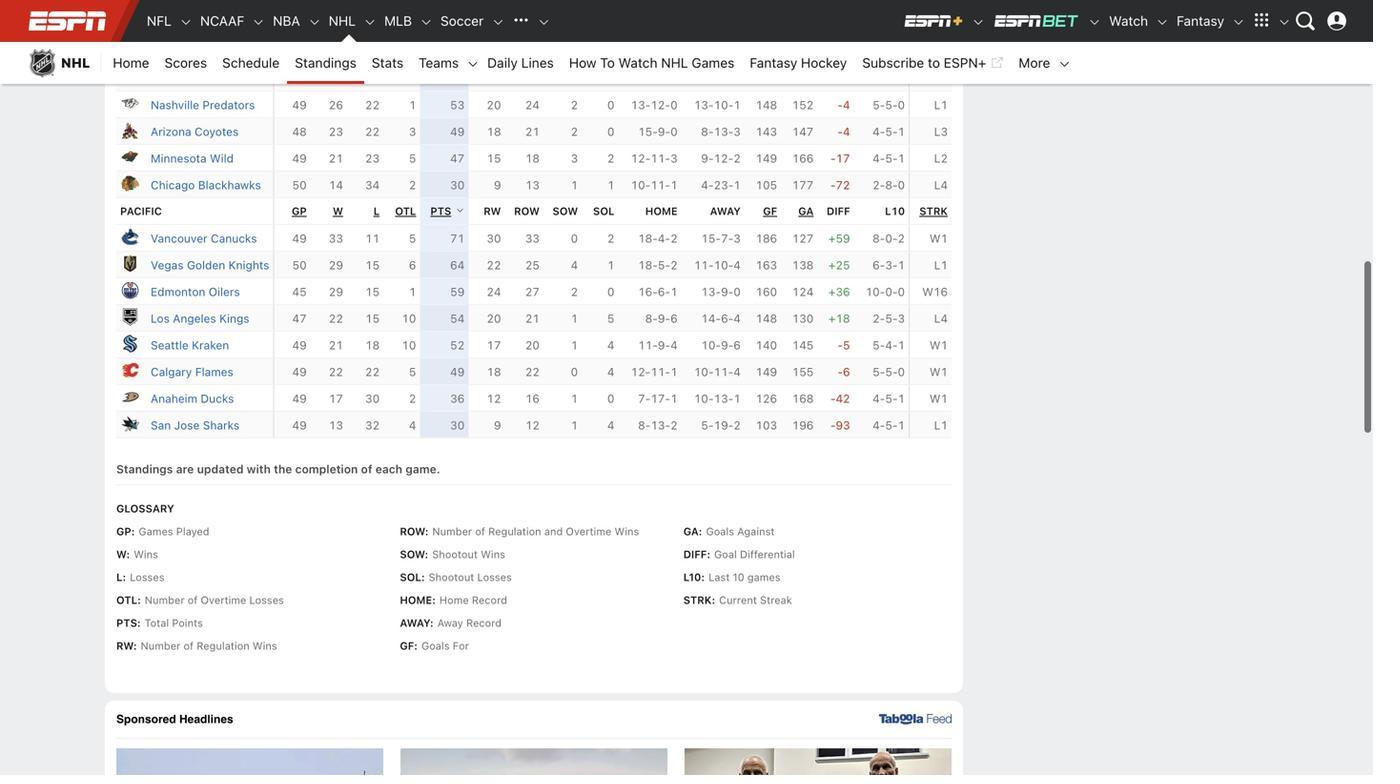 Task type: vqa. For each thing, say whether or not it's contained in the screenshot.
Mahomes related to the right Mahomes or Brady? 'No hesitation' as to whom Stephen A. picks link
no



Task type: locate. For each thing, give the bounding box(es) containing it.
15- up 11-10-4
[[701, 232, 721, 245]]

30 down 36
[[450, 419, 465, 432]]

10- up 10-11-4
[[701, 339, 721, 352]]

w1 for 8-0-2
[[929, 232, 948, 245]]

33 down "w" link
[[329, 232, 343, 245]]

0 vertical spatial record
[[472, 594, 507, 607]]

standings for standings
[[295, 55, 356, 71]]

15 for 1
[[365, 285, 380, 299]]

3 6-3-1 from the top
[[873, 259, 905, 272]]

1 l4 from the top
[[934, 178, 948, 192]]

- up -72
[[830, 152, 836, 165]]

2 14- from the top
[[701, 312, 721, 325]]

1 vertical spatial 26
[[329, 98, 343, 112]]

1 vertical spatial strk
[[683, 594, 712, 607]]

soccer link
[[433, 0, 491, 42]]

-72
[[830, 178, 850, 192]]

1 horizontal spatial gf
[[763, 205, 777, 218]]

2 26 from the top
[[329, 98, 343, 112]]

teams
[[419, 55, 459, 71]]

27 right teams image
[[487, 45, 501, 58]]

1 vertical spatial watch
[[618, 55, 657, 71]]

shootout down sow : shootout wins
[[429, 571, 474, 584]]

6- for +25
[[873, 259, 885, 272]]

: for pts
[[137, 617, 141, 629]]

5 for 71
[[409, 232, 416, 245]]

52
[[450, 339, 465, 352]]

5 for 47
[[409, 152, 416, 165]]

ga down 177 in the top right of the page
[[798, 205, 814, 218]]

4-23-1
[[701, 178, 741, 192]]

2 149 from the top
[[756, 365, 777, 379]]

external link image
[[990, 51, 1003, 74]]

1 9 from the top
[[494, 178, 501, 192]]

fantasy up 141
[[750, 55, 797, 71]]

: for l
[[123, 571, 126, 584]]

1 horizontal spatial sow
[[553, 205, 578, 218]]

nfl image
[[179, 15, 193, 29]]

0 horizontal spatial pts
[[116, 617, 137, 629]]

home down sol : shootout losses
[[439, 594, 469, 607]]

1 50 from the top
[[292, 178, 307, 192]]

nhl inside global navigation 'element'
[[329, 13, 356, 29]]

2 vertical spatial 148
[[756, 312, 777, 325]]

1 148 from the top
[[756, 45, 777, 58]]

stats
[[372, 55, 403, 71]]

126
[[756, 392, 777, 405]]

1 vertical spatial 3-
[[885, 72, 898, 85]]

1 vertical spatial 10
[[402, 339, 416, 352]]

16
[[525, 392, 540, 405]]

1 horizontal spatial l10
[[885, 205, 905, 218]]

3- down 8-0-2
[[885, 259, 898, 272]]

1 4-5-1 from the top
[[873, 125, 905, 138]]

dallas stars
[[151, 18, 215, 32]]

2 w1 from the top
[[929, 339, 948, 352]]

8-13-3
[[701, 125, 741, 138]]

4 right 25
[[571, 259, 578, 272]]

- for 10-9-6
[[838, 339, 843, 352]]

-4 down -11
[[838, 98, 850, 112]]

2 horizontal spatial nhl
[[661, 55, 688, 71]]

standings down nba image
[[295, 55, 356, 71]]

0-
[[885, 232, 898, 245], [885, 285, 898, 299]]

0 left 160
[[734, 285, 741, 299]]

- down +18
[[838, 339, 843, 352]]

of up sow : shootout wins
[[475, 526, 485, 538]]

dal image
[[120, 14, 139, 33]]

1 26 from the top
[[329, 72, 343, 85]]

1 48 from the top
[[292, 72, 307, 85]]

1 horizontal spatial nhl link
[[321, 0, 363, 42]]

fantasy for fantasy
[[1177, 13, 1224, 29]]

3 left 186
[[734, 232, 741, 245]]

4 4-5-1 from the top
[[873, 419, 905, 432]]

4-5-1
[[873, 125, 905, 138], [873, 152, 905, 165], [873, 392, 905, 405], [873, 419, 905, 432]]

3 for 2-5-3
[[898, 312, 905, 325]]

6- for -11
[[873, 72, 885, 85]]

schedule link
[[215, 42, 287, 84]]

l4 down l2
[[934, 178, 948, 192]]

26 left stats link
[[329, 72, 343, 85]]

29 right 45
[[329, 285, 343, 299]]

4 down 10-9-6 at right
[[734, 365, 741, 379]]

1 vertical spatial 54
[[450, 312, 465, 325]]

0 horizontal spatial sol
[[400, 571, 421, 584]]

9-
[[658, 125, 670, 138], [701, 152, 714, 165], [721, 285, 734, 299], [658, 312, 670, 325], [658, 339, 670, 352], [721, 339, 734, 352]]

st. louis blues link
[[151, 72, 230, 85]]

pts left total
[[116, 617, 137, 629]]

1 horizontal spatial w
[[333, 205, 343, 218]]

sow : shootout wins
[[400, 548, 505, 561]]

2 148 from the top
[[756, 98, 777, 112]]

4-5-1 for 17
[[873, 152, 905, 165]]

1 horizontal spatial 11
[[836, 72, 850, 85]]

more sports image
[[537, 15, 550, 29]]

1 vertical spatial row
[[400, 526, 425, 538]]

strk for strk : current streak
[[683, 594, 712, 607]]

0 vertical spatial l4
[[934, 178, 948, 192]]

0 vertical spatial pts
[[430, 205, 451, 218]]

12 down 16
[[525, 419, 540, 432]]

- down the -17
[[830, 178, 836, 192]]

0 vertical spatial 9
[[494, 178, 501, 192]]

losses up home : home record
[[477, 571, 512, 584]]

1 vertical spatial 0-
[[885, 285, 898, 299]]

0 vertical spatial 149
[[756, 152, 777, 165]]

12-11-3
[[631, 152, 678, 165]]

col image
[[120, 0, 139, 6]]

2 54 from the top
[[450, 312, 465, 325]]

l1 for 4-5-1
[[934, 419, 948, 432]]

11- up 12-11-1
[[638, 339, 658, 352]]

away : away record
[[400, 617, 502, 629]]

1 horizontal spatial regulation
[[488, 526, 541, 538]]

of for otl : number of overtime losses
[[188, 594, 198, 607]]

8- right +59
[[873, 232, 885, 245]]

number for number of regulation wins
[[141, 640, 180, 652]]

152 down fantasy hockey
[[792, 72, 814, 85]]

49 for 36
[[292, 392, 307, 405]]

row up sow : shootout wins
[[400, 526, 425, 538]]

standings for standings are updated with the completion of each game.
[[116, 463, 173, 476]]

1 l3 from the top
[[934, 45, 948, 58]]

1 vertical spatial home
[[400, 594, 432, 607]]

1 vertical spatial 24
[[525, 98, 540, 112]]

2- right 72
[[873, 178, 885, 192]]

2 -4 from the top
[[838, 125, 850, 138]]

148 down 160
[[756, 312, 777, 325]]

1 w1 from the top
[[929, 232, 948, 245]]

1 vertical spatial shootout
[[429, 571, 474, 584]]

1 vertical spatial gp
[[116, 526, 131, 538]]

regulation left 'and'
[[488, 526, 541, 538]]

2 l1 from the top
[[934, 259, 948, 272]]

: for home
[[432, 594, 436, 607]]

3 for 14-5-3
[[734, 45, 741, 58]]

: left away
[[430, 617, 434, 629]]

24 for 20
[[525, 98, 540, 112]]

2 50 from the top
[[292, 259, 307, 272]]

2 29 from the top
[[329, 285, 343, 299]]

of down points
[[183, 640, 194, 652]]

0- for 8-
[[885, 232, 898, 245]]

1 horizontal spatial sol
[[593, 205, 614, 218]]

are
[[176, 463, 194, 476]]

1 18- from the top
[[638, 232, 658, 245]]

11 down hockey
[[836, 72, 850, 85]]

2 33 from the left
[[525, 232, 540, 245]]

1 l1 from the top
[[934, 98, 948, 112]]

8- for 8-0-2
[[873, 232, 885, 245]]

standings
[[295, 55, 356, 71], [116, 463, 173, 476]]

otl for otl
[[395, 205, 416, 218]]

1 horizontal spatial goals
[[706, 526, 734, 538]]

0 horizontal spatial 13
[[329, 419, 343, 432]]

2 vertical spatial 2-
[[873, 312, 885, 325]]

w1 for 4-5-1
[[929, 392, 948, 405]]

-4 up the -17
[[838, 125, 850, 138]]

espn more sports home page image
[[507, 7, 535, 35]]

gp left "w" link
[[292, 205, 307, 218]]

0 horizontal spatial otl
[[116, 594, 137, 607]]

30
[[329, 18, 343, 32], [329, 45, 343, 58], [525, 45, 540, 58], [450, 178, 465, 192], [487, 232, 501, 245], [365, 392, 380, 405], [450, 419, 465, 432]]

0 vertical spatial 48
[[292, 72, 307, 85]]

l
[[373, 205, 380, 218], [116, 571, 123, 584]]

gp for gp
[[292, 205, 307, 218]]

-4 for 5-
[[838, 98, 850, 112]]

games down the glossary
[[139, 526, 173, 538]]

1 horizontal spatial home
[[439, 594, 469, 607]]

6-3-1
[[873, 45, 905, 58], [873, 72, 905, 85], [873, 259, 905, 272]]

1 5-5-0 from the top
[[873, 98, 905, 112]]

fantasy inside global navigation 'element'
[[1177, 13, 1224, 29]]

2 vertical spatial number
[[141, 640, 180, 652]]

17-
[[651, 392, 670, 405]]

soccer image
[[491, 15, 505, 29]]

subscribe
[[862, 55, 924, 71]]

2 vertical spatial 10
[[733, 571, 744, 584]]

strk for strk
[[919, 205, 948, 218]]

cgy image
[[120, 361, 139, 380]]

l10 for l10
[[885, 205, 905, 218]]

1 3- from the top
[[885, 45, 898, 58]]

losses down w : wins
[[130, 571, 164, 584]]

away down 23- in the top of the page
[[710, 205, 741, 218]]

9- up 11-9-4
[[658, 312, 670, 325]]

0 vertical spatial 16-
[[638, 45, 658, 58]]

vgk image
[[120, 254, 139, 273]]

0 horizontal spatial l10
[[683, 571, 701, 584]]

losses up rw : number of regulation wins
[[249, 594, 284, 607]]

minnesota
[[151, 152, 207, 165]]

14- for 5-
[[701, 45, 721, 58]]

sharks
[[203, 419, 239, 432]]

2 l4 from the top
[[934, 312, 948, 325]]

1 vertical spatial fantasy
[[750, 55, 797, 71]]

0 vertical spatial 3-
[[885, 45, 898, 58]]

: up sow : shootout wins
[[425, 526, 428, 538]]

nba
[[273, 13, 300, 29]]

0 horizontal spatial sow
[[400, 548, 425, 561]]

0 vertical spatial 10
[[402, 312, 416, 325]]

1 14- from the top
[[701, 45, 721, 58]]

coyotes
[[195, 125, 239, 138]]

otl : number of overtime losses
[[116, 594, 284, 607]]

0 vertical spatial 11
[[836, 72, 850, 85]]

0 vertical spatial 2-
[[885, 18, 898, 32]]

3 down 15-9-0
[[670, 152, 678, 165]]

2 48 from the top
[[292, 125, 307, 138]]

24
[[525, 72, 540, 85], [525, 98, 540, 112], [487, 285, 501, 299]]

3 w1 from the top
[[929, 365, 948, 379]]

seattle kraken link
[[151, 339, 229, 352]]

15-8-1
[[638, 72, 678, 85]]

1 horizontal spatial 27
[[525, 285, 540, 299]]

mlb image
[[420, 15, 433, 29]]

predators
[[203, 98, 255, 112]]

0 vertical spatial regulation
[[488, 526, 541, 538]]

0 vertical spatial -4
[[838, 98, 850, 112]]

36
[[450, 392, 465, 405]]

- for 11-12-1
[[830, 72, 836, 85]]

15 for 6
[[365, 259, 380, 272]]

149 for 155
[[756, 365, 777, 379]]

w link
[[333, 205, 343, 218]]

124
[[792, 285, 814, 299]]

47
[[292, 45, 307, 58], [450, 152, 465, 165], [292, 312, 307, 325]]

otl link
[[395, 205, 416, 218]]

golden
[[187, 259, 225, 272]]

13 left mlb
[[365, 18, 380, 32]]

13-12-0
[[631, 98, 678, 112]]

3 left 12-11-3
[[571, 152, 578, 165]]

goals
[[706, 526, 734, 538], [421, 640, 450, 652]]

1 vertical spatial rw
[[116, 640, 133, 652]]

1 vertical spatial gf
[[400, 640, 414, 652]]

arizona coyotes
[[151, 125, 239, 138]]

standings up the glossary
[[116, 463, 173, 476]]

54 down 59
[[450, 312, 465, 325]]

15- for 8-
[[638, 72, 658, 85]]

148 down 141
[[756, 98, 777, 112]]

16- for 6-
[[638, 285, 658, 299]]

2 16- from the top
[[638, 285, 658, 299]]

- for 8-13-3
[[838, 125, 843, 138]]

espn plus image
[[972, 15, 985, 29]]

6- up 8-9-6
[[658, 285, 670, 299]]

1 vertical spatial 11
[[365, 232, 380, 245]]

l10 for l10 : last 10 games
[[683, 571, 701, 584]]

155
[[792, 365, 814, 379]]

fantasy image
[[1232, 15, 1245, 29]]

2 vertical spatial 47
[[292, 312, 307, 325]]

: left total
[[137, 617, 141, 629]]

3- for l3
[[885, 45, 898, 58]]

1 vertical spatial ga
[[683, 526, 699, 538]]

away for away
[[710, 205, 741, 218]]

26 for 48
[[329, 72, 343, 85]]

2 0- from the top
[[885, 285, 898, 299]]

record down sol : shootout losses
[[472, 594, 507, 607]]

0 left the 16-6-1
[[607, 285, 614, 299]]

rw
[[484, 205, 501, 218], [116, 640, 133, 652]]

0 vertical spatial games
[[692, 55, 734, 71]]

14
[[329, 178, 343, 192]]

13
[[365, 18, 380, 32], [525, 178, 540, 192], [329, 419, 343, 432]]

0 vertical spatial row
[[514, 205, 540, 218]]

2 vertical spatial 3-
[[885, 259, 898, 272]]

64
[[450, 259, 465, 272]]

0 vertical spatial w
[[333, 205, 343, 218]]

min image
[[120, 147, 139, 166]]

7-
[[873, 18, 885, 32], [658, 45, 670, 58], [721, 232, 734, 245], [638, 392, 651, 405]]

1 vertical spatial 48
[[292, 125, 307, 138]]

1 vertical spatial 5-5-0
[[873, 365, 905, 379]]

3- for w5
[[885, 72, 898, 85]]

10
[[402, 312, 416, 325], [402, 339, 416, 352], [733, 571, 744, 584]]

: for strk
[[712, 594, 715, 607]]

2 9 from the top
[[494, 419, 501, 432]]

1 -4 from the top
[[838, 98, 850, 112]]

1 vertical spatial standings
[[116, 463, 173, 476]]

1 149 from the top
[[756, 152, 777, 165]]

48 for 23
[[292, 125, 307, 138]]

10- up 10-13-1
[[694, 365, 714, 379]]

29 for 50
[[329, 259, 343, 272]]

1 6-3-1 from the top
[[873, 45, 905, 58]]

chicago blackhawks
[[151, 178, 261, 192]]

0 horizontal spatial nhl link
[[19, 42, 101, 84]]

0 vertical spatial goals
[[706, 526, 734, 538]]

l1 for 5-5-0
[[934, 98, 948, 112]]

1 vertical spatial 2-
[[873, 178, 885, 192]]

48 for 26
[[292, 72, 307, 85]]

standings link
[[287, 42, 364, 84]]

1 horizontal spatial 23
[[365, 152, 380, 165]]

completion
[[295, 463, 358, 476]]

2 horizontal spatial 17
[[836, 152, 850, 165]]

1 horizontal spatial nhl
[[329, 13, 356, 29]]

5-5-0 down the subscribe
[[873, 98, 905, 112]]

scores link
[[157, 42, 215, 84]]

2 152 from the top
[[792, 98, 814, 112]]

0 vertical spatial home
[[645, 205, 678, 218]]

3 4-5-1 from the top
[[873, 392, 905, 405]]

1 54 from the top
[[450, 72, 465, 85]]

nhl link right nba link
[[321, 0, 363, 42]]

row
[[514, 205, 540, 218], [400, 526, 425, 538]]

: for away
[[430, 617, 434, 629]]

1 33 from the left
[[329, 232, 343, 245]]

15- for 9-
[[638, 125, 658, 138]]

13-10-1
[[694, 98, 741, 112]]

4 down -11
[[843, 98, 850, 112]]

vancouver canucks link
[[151, 232, 257, 245]]

-4 for 4-
[[838, 125, 850, 138]]

14-
[[701, 45, 721, 58], [701, 312, 721, 325]]

row for row : number of regulation and overtime wins
[[400, 526, 425, 538]]

2- up the subscribe
[[885, 18, 898, 32]]

gf down 105
[[763, 205, 777, 218]]

l down w : wins
[[116, 571, 123, 584]]

54 for 20
[[450, 312, 465, 325]]

1 horizontal spatial overtime
[[566, 526, 611, 538]]

: up sol : shootout losses
[[425, 548, 428, 561]]

3 left 143
[[734, 125, 741, 138]]

30 up pts link
[[450, 178, 465, 192]]

sol for sol
[[593, 205, 614, 218]]

- for 5-19-2
[[830, 419, 836, 432]]

0 vertical spatial shootout
[[432, 548, 478, 561]]

1 horizontal spatial pts
[[430, 205, 451, 218]]

3 down stats link
[[409, 125, 416, 138]]

9- for 15-9-0
[[658, 125, 670, 138]]

nhl up 15-8-1
[[661, 55, 688, 71]]

0 vertical spatial sow
[[553, 205, 578, 218]]

watch right espn bet icon
[[1109, 13, 1148, 29]]

winnipeg jets link
[[151, 45, 227, 58]]

6-3-1 down 8-0-2
[[873, 259, 905, 272]]

0
[[571, 45, 578, 58], [607, 98, 614, 112], [670, 98, 678, 112], [898, 98, 905, 112], [607, 125, 614, 138], [670, 125, 678, 138], [898, 178, 905, 192], [571, 232, 578, 245], [607, 285, 614, 299], [734, 285, 741, 299], [898, 285, 905, 299], [571, 365, 578, 379], [898, 365, 905, 379], [607, 392, 614, 405]]

0 vertical spatial diff
[[827, 205, 850, 218]]

18- up the 16-6-1
[[638, 259, 658, 272]]

gf for gf
[[763, 205, 777, 218]]

6-3-1 down the subscribe
[[873, 72, 905, 85]]

number up pts : total points
[[145, 594, 185, 607]]

mlb link
[[377, 0, 420, 42]]

17 right 52
[[487, 339, 501, 352]]

gf for gf : goals for
[[400, 640, 414, 652]]

1 vertical spatial goals
[[421, 640, 450, 652]]

0 vertical spatial sol
[[593, 205, 614, 218]]

st.
[[151, 72, 165, 85]]

2 18- from the top
[[638, 259, 658, 272]]

12- up 23- in the top of the page
[[714, 152, 734, 165]]

: left the goal
[[707, 548, 710, 561]]

49 for 52
[[292, 339, 307, 352]]

fantasy
[[1177, 13, 1224, 29], [750, 55, 797, 71]]

rw : number of regulation wins
[[116, 640, 277, 652]]

15- down how to watch nhl games
[[638, 72, 658, 85]]

number down pts : total points
[[141, 640, 180, 652]]

0 vertical spatial 15-
[[638, 72, 658, 85]]

10-9-6
[[701, 339, 741, 352]]

rw right pts link
[[484, 205, 501, 218]]

4 left 11-9-4
[[607, 339, 614, 352]]

10- for 10-11-1
[[631, 178, 651, 192]]

2 6-3-1 from the top
[[873, 72, 905, 85]]

19
[[487, 72, 501, 85]]

0 vertical spatial gf
[[763, 205, 777, 218]]

11-12-1
[[694, 72, 741, 85]]

6-3-1 for +25
[[873, 259, 905, 272]]

van image
[[120, 227, 139, 246]]

0 horizontal spatial nhl
[[61, 55, 90, 71]]

13-9-0
[[701, 285, 741, 299]]

l down 34
[[373, 205, 380, 218]]

otl right l link
[[395, 205, 416, 218]]

0 vertical spatial 47
[[292, 45, 307, 58]]

1 horizontal spatial ga
[[798, 205, 814, 218]]

15-
[[638, 72, 658, 85], [638, 125, 658, 138], [701, 232, 721, 245]]

0 horizontal spatial regulation
[[197, 640, 250, 652]]

games inside "link"
[[692, 55, 734, 71]]

0 vertical spatial l1
[[934, 98, 948, 112]]

4-
[[873, 125, 885, 138], [873, 152, 885, 165], [701, 178, 714, 192], [658, 232, 670, 245], [885, 339, 898, 352], [873, 392, 885, 405], [873, 419, 885, 432]]

1 horizontal spatial row
[[514, 205, 540, 218]]

: up w : wins
[[131, 526, 135, 538]]

14- down 13-9-0 on the top right of page
[[701, 312, 721, 325]]

: for otl
[[137, 594, 141, 607]]

l1 for 6-3-1
[[934, 259, 948, 272]]

: for ga
[[699, 526, 702, 538]]

l2
[[934, 152, 948, 165]]

1 vertical spatial 18-
[[638, 259, 658, 272]]

2 l3 from the top
[[934, 125, 948, 138]]

ari image
[[120, 120, 139, 139]]

pts for pts
[[430, 205, 451, 218]]

0 vertical spatial 6-3-1
[[873, 45, 905, 58]]

standings are updated with the completion of each game.
[[116, 463, 440, 476]]

29
[[329, 259, 343, 272], [329, 285, 343, 299]]

6
[[409, 18, 416, 32], [409, 259, 416, 272], [670, 312, 678, 325], [734, 339, 741, 352], [843, 365, 850, 379]]

of for rw : number of regulation wins
[[183, 640, 194, 652]]

espn+ image
[[903, 13, 964, 29]]

149 for 166
[[756, 152, 777, 165]]

: down w : wins
[[123, 571, 126, 584]]

1 vertical spatial l10
[[683, 571, 701, 584]]

gf down the away : away record
[[400, 640, 414, 652]]

9 for 13
[[494, 178, 501, 192]]

186
[[756, 232, 777, 245]]

sea image
[[120, 334, 139, 353]]

edmonton oilers link
[[151, 285, 240, 299]]

1 152 from the top
[[792, 72, 814, 85]]

of
[[361, 463, 372, 476], [475, 526, 485, 538], [188, 594, 198, 607], [183, 640, 194, 652]]

chicago blackhawks link
[[151, 178, 261, 192]]

0 vertical spatial otl
[[395, 205, 416, 218]]

4
[[843, 98, 850, 112], [843, 125, 850, 138], [571, 259, 578, 272], [734, 259, 741, 272], [734, 312, 741, 325], [607, 339, 614, 352], [670, 339, 678, 352], [607, 365, 614, 379], [734, 365, 741, 379], [409, 419, 416, 432], [607, 419, 614, 432]]

2 vertical spatial 12
[[525, 419, 540, 432]]

30 down '28'
[[525, 45, 540, 58]]

2 5-5-0 from the top
[[873, 365, 905, 379]]

10- for 10-11-4
[[694, 365, 714, 379]]

pts up 71
[[430, 205, 451, 218]]

3 3- from the top
[[885, 259, 898, 272]]

global navigation element
[[19, 0, 1354, 42]]

3 l1 from the top
[[934, 419, 948, 432]]

: for l10
[[701, 571, 705, 584]]

dallas stars link
[[151, 18, 215, 32]]

0 vertical spatial 17
[[836, 152, 850, 165]]

50 for 29
[[292, 259, 307, 272]]

record for away : away record
[[466, 617, 502, 629]]

12- for 11-
[[714, 72, 734, 85]]

1 16- from the top
[[638, 45, 658, 58]]

1 vertical spatial 13
[[525, 178, 540, 192]]

l10 : last 10 games
[[683, 571, 780, 584]]

3 148 from the top
[[756, 312, 777, 325]]

196
[[792, 419, 814, 432]]

0 horizontal spatial l
[[116, 571, 123, 584]]

0 horizontal spatial ga
[[683, 526, 699, 538]]

11
[[836, 72, 850, 85], [365, 232, 380, 245]]

16- up 15-8-1
[[638, 45, 658, 58]]

1 vertical spatial 6-3-1
[[873, 72, 905, 85]]

4 w1 from the top
[[929, 392, 948, 405]]

1 0- from the top
[[885, 232, 898, 245]]

2 4-5-1 from the top
[[873, 152, 905, 165]]

1 29 from the top
[[329, 259, 343, 272]]

2 3- from the top
[[885, 72, 898, 85]]

6-3-1 down the "7-2-1"
[[873, 45, 905, 58]]



Task type: describe. For each thing, give the bounding box(es) containing it.
6 left 140
[[734, 339, 741, 352]]

1 horizontal spatial 12
[[487, 392, 501, 405]]

calgary
[[151, 365, 192, 379]]

l for l
[[373, 205, 380, 218]]

3 for 8-13-3
[[734, 125, 741, 138]]

subscribe to espn+
[[862, 55, 986, 71]]

7- up 11-10-4
[[721, 232, 734, 245]]

13- down "11-12-1"
[[694, 98, 714, 112]]

53
[[450, 98, 465, 112]]

1 vertical spatial overtime
[[201, 594, 246, 607]]

louis
[[169, 72, 197, 85]]

nashville
[[151, 98, 199, 112]]

rw for rw : number of regulation wins
[[116, 640, 133, 652]]

11-10-4
[[694, 259, 741, 272]]

0 horizontal spatial losses
[[130, 571, 164, 584]]

4 up the -17
[[843, 125, 850, 138]]

more espn image
[[1278, 15, 1291, 29]]

dallas
[[151, 18, 183, 32]]

4-5-1 for 42
[[873, 392, 905, 405]]

29 for 45
[[329, 285, 343, 299]]

145
[[792, 339, 814, 352]]

+25
[[829, 259, 850, 272]]

goals for goals against
[[706, 526, 734, 538]]

l4 for 2-8-0
[[934, 178, 948, 192]]

15 for 10
[[365, 312, 380, 325]]

gp for gp : games played
[[116, 526, 131, 538]]

0 horizontal spatial 17
[[329, 392, 343, 405]]

daily
[[487, 55, 518, 71]]

jose
[[174, 419, 200, 432]]

10-13-1
[[694, 392, 741, 405]]

8- right 72
[[885, 178, 898, 192]]

9 for 12
[[494, 419, 501, 432]]

13- up '19-'
[[714, 392, 734, 405]]

5 for 49
[[409, 365, 416, 379]]

wins up the 'l : losses'
[[134, 548, 158, 561]]

5-19-2
[[701, 419, 741, 432]]

47 for 15
[[292, 312, 307, 325]]

nsh image
[[120, 94, 139, 113]]

8- down how to watch nhl games
[[658, 72, 670, 85]]

how to watch nhl games link
[[561, 42, 742, 84]]

49 for 53
[[292, 98, 307, 112]]

stars
[[187, 18, 215, 32]]

nba link
[[265, 0, 308, 42]]

50 for 14
[[292, 178, 307, 192]]

la image
[[120, 307, 139, 326]]

5-5-0 for 4
[[873, 98, 905, 112]]

wins right 'and'
[[614, 526, 639, 538]]

11- up the "17-"
[[651, 365, 670, 379]]

los angeles kings link
[[151, 312, 249, 325]]

fantasy for fantasy hockey
[[750, 55, 797, 71]]

nashville predators
[[151, 98, 255, 112]]

0 down the subscribe
[[898, 98, 905, 112]]

18- for 4-
[[638, 232, 658, 245]]

12- for 9-
[[714, 152, 734, 165]]

points
[[172, 617, 203, 629]]

4 right 32
[[409, 419, 416, 432]]

6 up 11-9-4
[[670, 312, 678, 325]]

11- down 12-11-3
[[651, 178, 670, 192]]

13- down 15-8-1
[[631, 98, 651, 112]]

pts link
[[430, 205, 465, 218]]

-11
[[830, 72, 850, 85]]

0 left 12-11-1
[[571, 365, 578, 379]]

with
[[247, 463, 271, 476]]

130
[[792, 312, 814, 325]]

watch inside global navigation 'element'
[[1109, 13, 1148, 29]]

san jose sharks
[[151, 419, 239, 432]]

how
[[569, 55, 596, 71]]

wins down otl : number of overtime losses
[[253, 640, 277, 652]]

4 left the 8-13-2 on the left bottom
[[607, 419, 614, 432]]

+18
[[829, 312, 850, 325]]

: for w
[[126, 548, 130, 561]]

7- up 15-8-1
[[658, 45, 670, 58]]

0 up 2-5-3
[[898, 285, 905, 299]]

home for home : home record
[[400, 594, 432, 607]]

teams link
[[411, 42, 466, 84]]

regulation for wins
[[197, 640, 250, 652]]

10-0-0
[[865, 285, 905, 299]]

30 right 71
[[487, 232, 501, 245]]

to
[[600, 55, 615, 71]]

ga link
[[798, 205, 814, 218]]

0 vertical spatial 27
[[487, 45, 501, 58]]

49 for 47
[[292, 152, 307, 165]]

sj image
[[120, 414, 139, 433]]

1 vertical spatial 47
[[450, 152, 465, 165]]

0 horizontal spatial 11
[[365, 232, 380, 245]]

30 left stats
[[329, 45, 343, 58]]

current
[[719, 594, 757, 607]]

sol : shootout losses
[[400, 571, 512, 584]]

-42
[[830, 392, 850, 405]]

6 left 64
[[409, 259, 416, 272]]

chi image
[[120, 174, 139, 193]]

san jose sharks link
[[151, 419, 239, 432]]

6 down '-5'
[[843, 365, 850, 379]]

w1 for 5-5-0
[[929, 365, 948, 379]]

canucks
[[211, 232, 257, 245]]

1 horizontal spatial 13
[[365, 18, 380, 32]]

0 up 8-0-2
[[898, 178, 905, 192]]

espn bet image
[[993, 13, 1080, 29]]

12- for 13-
[[651, 98, 670, 112]]

9- for 8-9-6
[[658, 312, 670, 325]]

1 horizontal spatial 17
[[487, 339, 501, 352]]

fantasy hockey
[[750, 55, 847, 71]]

49 for 71
[[292, 232, 307, 245]]

ncaaf
[[200, 13, 244, 29]]

daily lines link
[[480, 42, 561, 84]]

nfl
[[147, 13, 172, 29]]

5-5-0 for 6
[[873, 365, 905, 379]]

12- up 7-17-1
[[631, 365, 651, 379]]

l : losses
[[116, 571, 164, 584]]

more espn image
[[1247, 7, 1276, 35]]

9-12-2
[[701, 152, 741, 165]]

los
[[151, 312, 170, 325]]

nhl inside "link"
[[661, 55, 688, 71]]

the
[[274, 463, 292, 476]]

shootout for shootout losses
[[429, 571, 474, 584]]

10 for 15
[[402, 312, 416, 325]]

6- down 13-9-0 on the top right of page
[[721, 312, 734, 325]]

home : home record
[[400, 594, 507, 607]]

sponsored headlines
[[116, 713, 233, 726]]

- for 9-12-2
[[830, 152, 836, 165]]

edmonton
[[151, 285, 205, 299]]

away
[[437, 617, 463, 629]]

0 horizontal spatial 23
[[329, 125, 343, 138]]

166
[[792, 152, 814, 165]]

regulation for and
[[488, 526, 541, 538]]

minnesota wild
[[151, 152, 234, 165]]

how to watch nhl games
[[569, 55, 734, 71]]

wild
[[210, 152, 234, 165]]

0 left 15-9-0
[[607, 125, 614, 138]]

30 up 32
[[365, 392, 380, 405]]

10- down 15-7-3
[[714, 259, 734, 272]]

13- down 11-10-4
[[701, 285, 721, 299]]

0 horizontal spatial games
[[139, 526, 173, 538]]

15- for 7-
[[701, 232, 721, 245]]

: for sol
[[421, 571, 425, 584]]

gf : goals for
[[400, 640, 469, 652]]

2 vertical spatial 24
[[487, 285, 501, 299]]

blues
[[200, 72, 230, 85]]

11- down 15-9-0
[[651, 152, 670, 165]]

14- for 6-
[[701, 312, 721, 325]]

watch image
[[1156, 15, 1169, 29]]

l for l : losses
[[116, 571, 123, 584]]

14-5-3
[[701, 45, 741, 58]]

more image
[[1058, 57, 1071, 71]]

16- for 7-
[[638, 45, 658, 58]]

24 for 19
[[525, 72, 540, 85]]

pts : total points
[[116, 617, 203, 629]]

3 for 15-7-3
[[734, 232, 741, 245]]

6 left "mlb" icon at top left
[[409, 18, 416, 32]]

stl image
[[120, 67, 139, 86]]

2 horizontal spatial 12
[[525, 419, 540, 432]]

5 for 65
[[409, 45, 416, 58]]

nhl image
[[363, 15, 377, 29]]

12- up 10-11-1
[[631, 152, 651, 165]]

gp link
[[292, 205, 307, 218]]

0 horizontal spatial home
[[113, 55, 149, 71]]

65
[[450, 45, 465, 58]]

13- up 9-12-2 on the top right of the page
[[714, 125, 734, 138]]

kraken
[[192, 339, 229, 352]]

- for 13-10-1
[[838, 98, 843, 112]]

w : wins
[[116, 548, 158, 561]]

7- up the subscribe
[[873, 18, 885, 32]]

14-6-4
[[701, 312, 741, 325]]

oilers
[[209, 285, 240, 299]]

0 left 7-17-1
[[607, 392, 614, 405]]

11- down 10-9-6 at right
[[714, 365, 734, 379]]

2- for 8-
[[873, 178, 885, 192]]

8- for 8-13-2
[[638, 419, 651, 432]]

0 left 18-4-2
[[571, 232, 578, 245]]

seattle kraken
[[151, 339, 229, 352]]

teams image
[[466, 57, 480, 71]]

edm image
[[120, 281, 139, 300]]

kings
[[219, 312, 249, 325]]

vegas
[[151, 259, 184, 272]]

148 for 109
[[756, 45, 777, 58]]

: for rw
[[133, 640, 137, 652]]

0- for 10-
[[885, 285, 898, 299]]

soccer
[[440, 13, 484, 29]]

st. louis blues
[[151, 72, 230, 85]]

ga for ga : goals against
[[683, 526, 699, 538]]

shootout for shootout wins
[[432, 548, 478, 561]]

0 down 5-4-1
[[898, 365, 905, 379]]

16-6-1
[[638, 285, 678, 299]]

152 for 141
[[792, 72, 814, 85]]

number for number of overtime losses
[[145, 594, 185, 607]]

winnipeg jets
[[151, 45, 227, 58]]

1 horizontal spatial losses
[[249, 594, 284, 607]]

13- down the "17-"
[[651, 419, 670, 432]]

9- down 8-13-3
[[701, 152, 714, 165]]

flames
[[195, 365, 233, 379]]

0 down 15-8-1
[[670, 98, 678, 112]]

diff for diff : goal differential
[[683, 548, 707, 561]]

30 right nba image
[[329, 18, 343, 32]]

profile management image
[[1327, 11, 1346, 31]]

10 for 18
[[402, 339, 416, 352]]

- for 10-11-4
[[838, 365, 843, 379]]

0 down to
[[607, 98, 614, 112]]

47 for 12
[[292, 45, 307, 58]]

177
[[792, 178, 814, 192]]

more
[[1019, 55, 1050, 71]]

wins down 'row : number of regulation and overtime wins'
[[481, 548, 505, 561]]

knights
[[228, 259, 269, 272]]

10- for 10-0-0
[[865, 285, 885, 299]]

4 left 163
[[734, 259, 741, 272]]

26 for 49
[[329, 98, 343, 112]]

of left each
[[361, 463, 372, 476]]

sow for sow
[[553, 205, 578, 218]]

l3 for 6-3-1
[[934, 45, 948, 58]]

2 vertical spatial 13
[[329, 419, 343, 432]]

ana image
[[120, 387, 139, 406]]

2- for 5-
[[873, 312, 885, 325]]

9- for 11-9-4
[[658, 339, 670, 352]]

wpg image
[[120, 40, 139, 59]]

2 horizontal spatial losses
[[477, 571, 512, 584]]

10- up 8-13-3
[[714, 98, 734, 112]]

4 left 12-11-1
[[607, 365, 614, 379]]

rw for rw
[[484, 205, 501, 218]]

0 down 13-12-0
[[670, 125, 678, 138]]

home for home
[[645, 205, 678, 218]]

+59
[[829, 232, 850, 245]]

72
[[836, 178, 850, 192]]

4-5-1 for 4
[[873, 125, 905, 138]]

anaheim ducks
[[151, 392, 234, 405]]

nba image
[[308, 15, 321, 29]]

updated
[[197, 463, 244, 476]]

l4 for 2-5-3
[[934, 312, 948, 325]]

3 for 12-11-3
[[670, 152, 678, 165]]

11- up '13-10-1'
[[694, 72, 714, 85]]

4 down 8-9-6
[[670, 339, 678, 352]]

7- down 12-11-1
[[638, 392, 651, 405]]

1 vertical spatial 27
[[525, 285, 540, 299]]

49 for 66
[[292, 18, 307, 32]]

16-7-2
[[638, 45, 678, 58]]

more link
[[1011, 42, 1058, 84]]

espn bet image
[[1088, 15, 1101, 29]]

8- for 8-9-6
[[645, 312, 658, 325]]

diff for diff
[[827, 205, 850, 218]]

w for w : wins
[[116, 548, 126, 561]]

arizona coyotes link
[[151, 125, 239, 138]]

12-11-1
[[631, 365, 678, 379]]

6-3-1 for +39
[[873, 45, 905, 58]]

- for 4-23-1
[[830, 178, 836, 192]]

2-5-3
[[873, 312, 905, 325]]

daily lines
[[487, 55, 554, 71]]

0 left to
[[571, 45, 578, 58]]

1 vertical spatial 23
[[365, 152, 380, 165]]

11- down 15-7-3
[[694, 259, 714, 272]]

148 for 152
[[756, 98, 777, 112]]

stats link
[[364, 42, 411, 84]]

71
[[450, 232, 465, 245]]

10- for 10-13-1
[[694, 392, 714, 405]]

l3 for 4-5-1
[[934, 125, 948, 138]]

scores
[[165, 55, 207, 71]]

4 down 13-9-0 on the top right of page
[[734, 312, 741, 325]]

8-0-2
[[873, 232, 905, 245]]

10-11-4
[[694, 365, 741, 379]]

calgary flames link
[[151, 365, 233, 379]]

0 vertical spatial 12
[[365, 45, 380, 58]]

watch inside "link"
[[618, 55, 657, 71]]

ncaaf image
[[252, 15, 265, 29]]

sow for sow : shootout wins
[[400, 548, 425, 561]]

-17
[[830, 152, 850, 165]]



